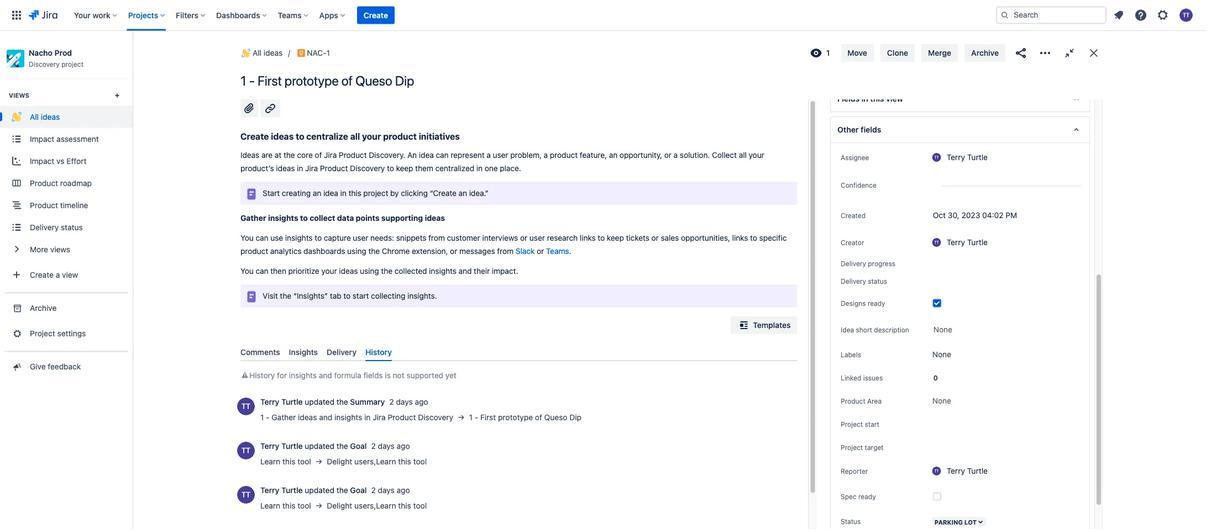 Task type: locate. For each thing, give the bounding box(es) containing it.
impact up impact vs effort
[[30, 134, 54, 143]]

delivery status down product timeline
[[30, 223, 83, 232]]

group containing all ideas
[[0, 78, 133, 293]]

0 vertical spatial status
[[61, 223, 83, 232]]

can inside you can use insights to capture user needs: snippets from customer interviews or user research links to keep tickets or sales opportunities, links to specific product analytics dashboards using the chrome extension, or messages from
[[256, 234, 269, 243]]

you inside you can use insights to capture user needs: snippets from customer interviews or user research links to keep tickets or sales opportunities, links to specific product analytics dashboards using the chrome extension, or messages from
[[241, 234, 254, 243]]

product inside ideas are at the core of jira product discovery. an idea can represent a user problem, a product feature, an opportunity, or a solution. collect all your product's ideas in jira product discovery to keep them centralized in one place.
[[550, 151, 578, 160]]

0 vertical spatial ready
[[868, 300, 885, 307]]

0 vertical spatial terry turtle updated the goal 2 days ago
[[260, 442, 410, 451]]

2 learn from the top
[[260, 502, 280, 511]]

current project sidebar image
[[121, 44, 145, 66]]

2 terry turtle updated the goal 2 days ago from the top
[[260, 486, 410, 496]]

ready for designs ready
[[868, 300, 885, 307]]

1 vertical spatial project
[[364, 189, 388, 198]]

1 vertical spatial all
[[739, 151, 747, 160]]

impact for impact assessment
[[30, 134, 54, 143]]

project left target
[[841, 444, 863, 452]]

can left then
[[256, 267, 269, 276]]

delivery
[[30, 223, 59, 232], [841, 260, 866, 268], [841, 278, 866, 285], [327, 348, 357, 357]]

product left analytics
[[241, 247, 268, 256]]

1 horizontal spatial discovery
[[350, 164, 385, 173]]

your profile and settings image
[[1180, 9, 1193, 22]]

an left 'idea."'
[[459, 189, 467, 198]]

user up one in the top left of the page
[[493, 151, 508, 160]]

impact inside the 'impact vs effort' link
[[30, 156, 54, 166]]

1 horizontal spatial project
[[364, 189, 388, 198]]

start creating an idea in this project by clicking "create an idea."
[[263, 189, 489, 198]]

0 vertical spatial create
[[364, 11, 388, 20]]

1 horizontal spatial gather
[[272, 413, 296, 423]]

keep down an
[[396, 164, 413, 173]]

1 vertical spatial delivery status
[[841, 278, 887, 285]]

move
[[848, 48, 868, 58]]

idea up them
[[419, 151, 434, 160]]

fields left is
[[364, 371, 383, 381]]

0 vertical spatial project
[[61, 60, 83, 68]]

2 learn this tool from the top
[[260, 502, 311, 511]]

status down timeline
[[61, 223, 83, 232]]

to left collect
[[300, 214, 308, 223]]

1 impact from the top
[[30, 134, 54, 143]]

0 vertical spatial delight users,learn this tool
[[327, 458, 427, 467]]

0 horizontal spatial first
[[258, 73, 282, 88]]

insights
[[289, 348, 318, 357]]

2 horizontal spatial your
[[749, 151, 765, 160]]

1 horizontal spatial fields
[[861, 125, 881, 134]]

your down dashboards
[[322, 267, 337, 276]]

fields in this view element
[[830, 86, 1090, 112]]

discovery down the nacho
[[29, 60, 60, 68]]

links right research
[[580, 234, 596, 243]]

ideas down "create at the top left
[[425, 214, 445, 223]]

jira down summary
[[373, 413, 386, 423]]

status
[[841, 518, 861, 526]]

all ideas up impact assessment
[[30, 112, 60, 121]]

and down terry turtle updated the summary 2 days ago
[[319, 413, 332, 423]]

nac-1 link
[[296, 46, 338, 60]]

collected
[[395, 267, 427, 276]]

0 vertical spatial your
[[362, 131, 381, 142]]

0 vertical spatial learn
[[260, 458, 280, 467]]

ideas up impact assessment
[[41, 112, 60, 121]]

short
[[856, 326, 872, 334]]

ideas down at
[[276, 164, 295, 173]]

projects
[[128, 11, 158, 20]]

or left sales
[[652, 234, 659, 243]]

to up dashboards
[[315, 234, 322, 243]]

create for create
[[364, 11, 388, 20]]

settings
[[57, 329, 86, 338]]

data
[[337, 214, 354, 223]]

points
[[356, 214, 380, 223]]

an right creating
[[313, 189, 321, 198]]

learn
[[260, 458, 280, 467], [260, 502, 280, 511]]

archive up project settings
[[30, 304, 57, 313]]

clicking
[[401, 189, 428, 198]]

None range field
[[933, 176, 1082, 196]]

2 vertical spatial of
[[535, 413, 542, 423]]

0 vertical spatial all ideas link
[[239, 46, 283, 60]]

1 horizontal spatial idea
[[419, 151, 434, 160]]

keep left the tickets on the top right of the page
[[607, 234, 624, 243]]

apps button
[[316, 6, 349, 24]]

ideas
[[264, 48, 283, 58], [41, 112, 60, 121], [271, 131, 294, 142], [276, 164, 295, 173], [425, 214, 445, 223], [339, 267, 358, 276], [298, 413, 317, 423]]

view down clone button
[[886, 94, 903, 103]]

a left solution.
[[674, 151, 678, 160]]

you up panel note image
[[241, 267, 254, 276]]

create
[[364, 11, 388, 20], [241, 131, 269, 142], [30, 270, 54, 280]]

in up gather insights to collect data points supporting ideas
[[340, 189, 347, 198]]

idea short description button
[[838, 323, 913, 337]]

impact left vs
[[30, 156, 54, 166]]

impact inside impact assessment link
[[30, 134, 54, 143]]

3 terry turtle image from the top
[[932, 467, 941, 476]]

tab list
[[236, 343, 802, 362]]

1 vertical spatial delight
[[327, 502, 352, 511]]

2 you from the top
[[241, 267, 254, 276]]

group
[[0, 78, 133, 293]]

0 horizontal spatial 1 - first prototype of queso dip
[[241, 73, 414, 88]]

your inside ideas are at the core of jira product discovery. an idea can represent a user problem, a product feature, an opportunity, or a solution. collect all your product's ideas in jira product discovery to keep them centralized in one place.
[[749, 151, 765, 160]]

1 horizontal spatial archive
[[972, 48, 999, 58]]

teams link
[[546, 247, 569, 256]]

1 goal from the top
[[350, 442, 367, 451]]

description
[[874, 326, 909, 334]]

give feedback button
[[0, 356, 133, 378]]

in
[[862, 94, 868, 103], [297, 164, 303, 173], [477, 164, 483, 173], [340, 189, 347, 198], [364, 413, 371, 423]]

1 vertical spatial discovery
[[350, 164, 385, 173]]

is
[[385, 371, 391, 381]]

0 vertical spatial can
[[436, 151, 449, 160]]

create inside popup button
[[30, 270, 54, 280]]

or inside ideas are at the core of jira product discovery. an idea can represent a user problem, a product feature, an opportunity, or a solution. collect all your product's ideas in jira product discovery to keep them centralized in one place.
[[665, 151, 672, 160]]

project start button
[[838, 418, 883, 431]]

banner
[[0, 0, 1207, 31]]

more views link
[[0, 239, 133, 261]]

1 vertical spatial goal
[[350, 486, 367, 496]]

teams button
[[275, 6, 313, 24]]

create down more
[[30, 270, 54, 280]]

1 vertical spatial dip
[[570, 413, 582, 423]]

archive button left "share" icon
[[965, 44, 1006, 62]]

0 vertical spatial from
[[429, 234, 445, 243]]

a down views
[[56, 270, 60, 280]]

insights down terry turtle updated the summary 2 days ago
[[335, 413, 362, 423]]

2 impact from the top
[[30, 156, 54, 166]]

0 vertical spatial fields
[[861, 125, 881, 134]]

0 horizontal spatial user
[[353, 234, 368, 243]]

1 vertical spatial create
[[241, 131, 269, 142]]

oct
[[933, 211, 946, 220]]

1 vertical spatial 1 - first prototype of queso dip
[[469, 413, 582, 423]]

1 horizontal spatial -
[[266, 413, 270, 423]]

an right feature,
[[609, 151, 618, 160]]

create inside button
[[364, 11, 388, 20]]

gather down for
[[272, 413, 296, 423]]

create a view button
[[0, 264, 133, 286]]

your up discovery.
[[362, 131, 381, 142]]

needs:
[[371, 234, 394, 243]]

1 vertical spatial from
[[497, 247, 514, 256]]

jira down core
[[305, 164, 318, 173]]

feedback image
[[11, 361, 22, 372]]

delivery up designs
[[841, 278, 866, 285]]

can for capture
[[256, 234, 269, 243]]

slack or teams .
[[516, 247, 571, 256]]

using down capture
[[347, 247, 366, 256]]

1 horizontal spatial history
[[365, 348, 392, 357]]

one
[[485, 164, 498, 173]]

share image
[[1015, 46, 1028, 60]]

product up an
[[383, 131, 417, 142]]

delivery inside popup button
[[841, 260, 866, 268]]

solution.
[[680, 151, 710, 160]]

give feedback
[[30, 362, 81, 371]]

user up slack or teams . on the top of page
[[530, 234, 545, 243]]

0 horizontal spatial teams
[[278, 11, 302, 20]]

archive button up the project settings button
[[0, 297, 133, 319]]

labels
[[841, 351, 861, 359]]

you left the use
[[241, 234, 254, 243]]

0 vertical spatial teams
[[278, 11, 302, 20]]

1 vertical spatial your
[[749, 151, 765, 160]]

all up impact assessment
[[30, 112, 39, 121]]

from down interviews
[[497, 247, 514, 256]]

1 horizontal spatial status
[[868, 278, 887, 285]]

0 vertical spatial gather
[[241, 214, 266, 223]]

delight users,learn this tool
[[327, 458, 427, 467], [327, 502, 427, 511]]

0 vertical spatial impact
[[30, 134, 54, 143]]

their
[[474, 267, 490, 276]]

1 horizontal spatial links
[[732, 234, 748, 243]]

project
[[30, 329, 55, 338], [841, 421, 863, 429], [841, 444, 863, 452]]

project target button
[[838, 441, 887, 455]]

terry turtle updated the goal 2 days ago
[[260, 442, 410, 451], [260, 486, 410, 496]]

visit the "insights" tab to start collecting insights.
[[263, 292, 437, 301]]

2 terry turtle image from the top
[[932, 238, 941, 247]]

archive left "share" icon
[[972, 48, 999, 58]]

idea up collect
[[323, 189, 338, 198]]

0 horizontal spatial idea
[[323, 189, 338, 198]]

0 vertical spatial product
[[383, 131, 417, 142]]

user inside ideas are at the core of jira product discovery. an idea can represent a user problem, a product feature, an opportunity, or a solution. collect all your product's ideas in jira product discovery to keep them centralized in one place.
[[493, 151, 508, 160]]

from up extension,
[[429, 234, 445, 243]]

delivery progress
[[841, 260, 896, 268]]

create up ideas
[[241, 131, 269, 142]]

delivery status
[[30, 223, 83, 232], [841, 278, 887, 285]]

you can then prioritize your ideas using the collected insights and their impact.
[[241, 267, 518, 276]]

move button
[[841, 44, 874, 62]]

1 learn from the top
[[260, 458, 280, 467]]

view inside popup button
[[62, 270, 78, 280]]

all
[[350, 131, 360, 142], [739, 151, 747, 160]]

capture
[[324, 234, 351, 243]]

place.
[[500, 164, 521, 173]]

1 horizontal spatial all ideas link
[[239, 46, 283, 60]]

impact assessment
[[30, 134, 99, 143]]

2 users,learn from the top
[[354, 502, 396, 511]]

other fields element
[[830, 117, 1090, 143]]

1 vertical spatial prototype
[[498, 413, 533, 423]]

to
[[296, 131, 304, 142], [387, 164, 394, 173], [300, 214, 308, 223], [315, 234, 322, 243], [598, 234, 605, 243], [750, 234, 758, 243], [344, 292, 351, 301]]

panel note image
[[245, 290, 258, 304]]

settings image
[[1157, 9, 1170, 22]]

1 vertical spatial ago
[[397, 442, 410, 451]]

jira image
[[29, 9, 57, 22], [29, 9, 57, 22]]

1 horizontal spatial your
[[362, 131, 381, 142]]

0 vertical spatial updated
[[305, 398, 335, 407]]

your right 'collect'
[[749, 151, 765, 160]]

you
[[241, 234, 254, 243], [241, 267, 254, 276]]

all right 'collect'
[[739, 151, 747, 160]]

2 vertical spatial terry turtle
[[947, 467, 988, 476]]

:wave: image
[[242, 49, 250, 58], [12, 112, 22, 122], [12, 112, 22, 122]]

can inside ideas are at the core of jira product discovery. an idea can represent a user problem, a product feature, an opportunity, or a solution. collect all your product's ideas in jira product discovery to keep them centralized in one place.
[[436, 151, 449, 160]]

status down progress
[[868, 278, 887, 285]]

0 horizontal spatial dip
[[395, 73, 414, 88]]

2 horizontal spatial an
[[609, 151, 618, 160]]

start right tab
[[353, 292, 369, 301]]

1 vertical spatial impact
[[30, 156, 54, 166]]

editor templates image
[[738, 319, 751, 332]]

labels button
[[838, 348, 865, 362]]

discovery inside ideas are at the core of jira product discovery. an idea can represent a user problem, a product feature, an opportunity, or a solution. collect all your product's ideas in jira product discovery to keep them centralized in one place.
[[350, 164, 385, 173]]

snippets
[[396, 234, 427, 243]]

1 horizontal spatial user
[[493, 151, 508, 160]]

from
[[429, 234, 445, 243], [497, 247, 514, 256]]

jira down centralize in the left of the page
[[324, 151, 337, 160]]

project inside popup button
[[841, 444, 863, 452]]

chrome
[[382, 247, 410, 256]]

0 vertical spatial terry turtle
[[947, 153, 988, 162]]

ago
[[415, 398, 428, 407], [397, 442, 410, 451], [397, 486, 410, 496]]

2 delight users,learn this tool from the top
[[327, 502, 427, 511]]

not
[[393, 371, 405, 381]]

notifications image
[[1113, 9, 1126, 22]]

2 vertical spatial updated
[[305, 486, 335, 496]]

by
[[390, 189, 399, 198]]

0 horizontal spatial keep
[[396, 164, 413, 173]]

other
[[838, 125, 859, 134]]

appswitcher icon image
[[10, 9, 23, 22]]

panel note image
[[245, 188, 258, 201]]

ideas right :wave: image
[[264, 48, 283, 58]]

delivery up the delivery status popup button
[[841, 260, 866, 268]]

using up collecting
[[360, 267, 379, 276]]

created
[[841, 212, 866, 220]]

delivery inside group
[[30, 223, 59, 232]]

target
[[865, 444, 884, 452]]

delivery inside tab list
[[327, 348, 357, 357]]

more views
[[30, 245, 70, 254]]

for
[[277, 371, 287, 381]]

2 terry turtle from the top
[[947, 238, 988, 247]]

to down discovery.
[[387, 164, 394, 173]]

gather insights to collect data points supporting ideas
[[241, 214, 445, 223]]

all inside ideas are at the core of jira product discovery. an idea can represent a user problem, a product feature, an opportunity, or a solution. collect all your product's ideas in jira product discovery to keep them centralized in one place.
[[739, 151, 747, 160]]

0 vertical spatial delight
[[327, 458, 352, 467]]

0 horizontal spatial discovery
[[29, 60, 60, 68]]

3 terry turtle from the top
[[947, 467, 988, 476]]

user down 'points'
[[353, 234, 368, 243]]

product down impact vs effort
[[30, 179, 58, 188]]

all ideas link up impact assessment
[[0, 106, 133, 128]]

project for project start
[[841, 421, 863, 429]]

help image
[[1135, 9, 1148, 22]]

primary element
[[7, 0, 996, 31]]

1 inside popup button
[[827, 48, 830, 58]]

0 horizontal spatial jira
[[305, 164, 318, 173]]

discovery down discovery.
[[350, 164, 385, 173]]

you for you can then prioritize your ideas using the collected insights and their impact.
[[241, 267, 254, 276]]

all right centralize in the left of the page
[[350, 131, 360, 142]]

idea inside ideas are at the core of jira product discovery. an idea can represent a user problem, a product feature, an opportunity, or a solution. collect all your product's ideas in jira product discovery to keep them centralized in one place.
[[419, 151, 434, 160]]

1 horizontal spatial 1 - first prototype of queso dip
[[469, 413, 582, 423]]

ready right designs
[[868, 300, 885, 307]]

delivery status down delivery progress popup button
[[841, 278, 887, 285]]

assessment
[[56, 134, 99, 143]]

terry turtle image
[[932, 153, 941, 162], [932, 238, 941, 247], [932, 467, 941, 476]]

product inside you can use insights to capture user needs: snippets from customer interviews or user research links to keep tickets or sales opportunities, links to specific product analytics dashboards using the chrome extension, or messages from
[[241, 247, 268, 256]]

jira
[[324, 151, 337, 160], [305, 164, 318, 173], [373, 413, 386, 423]]

2 vertical spatial create
[[30, 270, 54, 280]]

updated
[[305, 398, 335, 407], [305, 442, 335, 451], [305, 486, 335, 496]]

1 vertical spatial history
[[249, 371, 275, 381]]

tab
[[330, 292, 342, 301]]

and left the their
[[459, 267, 472, 276]]

slack link
[[516, 247, 535, 256]]

gather down panel note icon
[[241, 214, 266, 223]]

ideas up visit the "insights" tab to start collecting insights.
[[339, 267, 358, 276]]

of
[[342, 73, 353, 88], [315, 151, 322, 160], [535, 413, 542, 423]]

2 horizontal spatial user
[[530, 234, 545, 243]]

project for project target
[[841, 444, 863, 452]]

creator
[[841, 239, 864, 247]]

1 links from the left
[[580, 234, 596, 243]]

history
[[365, 348, 392, 357], [249, 371, 275, 381]]

slack
[[516, 247, 535, 256]]

1 vertical spatial archive button
[[0, 297, 133, 319]]

your work button
[[71, 6, 122, 24]]

1 vertical spatial delight users,learn this tool
[[327, 502, 427, 511]]

teams down research
[[546, 247, 569, 256]]

0 vertical spatial prototype
[[285, 73, 339, 88]]

1 vertical spatial terry turtle updated the goal 2 days ago
[[260, 486, 410, 496]]

1 vertical spatial product
[[550, 151, 578, 160]]

product's
[[241, 164, 274, 173]]

2 vertical spatial jira
[[373, 413, 386, 423]]

links left specific
[[732, 234, 748, 243]]

2 delight from the top
[[327, 502, 352, 511]]

view down the more views link
[[62, 270, 78, 280]]

history for history
[[365, 348, 392, 357]]

1 horizontal spatial create
[[241, 131, 269, 142]]

all ideas inside group
[[30, 112, 60, 121]]

1 vertical spatial updated
[[305, 442, 335, 451]]

sales
[[661, 234, 679, 243]]

start up target
[[865, 421, 879, 429]]

or up slack
[[520, 234, 528, 243]]

to left the tickets on the top right of the page
[[598, 234, 605, 243]]

1 delight from the top
[[327, 458, 352, 467]]

project inside dropdown button
[[841, 421, 863, 429]]

ideas up at
[[271, 131, 294, 142]]

2 vertical spatial product
[[241, 247, 268, 256]]

0 horizontal spatial all ideas
[[30, 112, 60, 121]]

0 vertical spatial start
[[353, 292, 369, 301]]

confidence
[[841, 181, 877, 189]]

all right :wave: image
[[253, 48, 262, 58]]

1 you from the top
[[241, 234, 254, 243]]

feedback
[[48, 362, 81, 371]]

1 vertical spatial using
[[360, 267, 379, 276]]

project inside button
[[30, 329, 55, 338]]

0 vertical spatial jira
[[324, 151, 337, 160]]

delivery up more
[[30, 223, 59, 232]]

can left the use
[[256, 234, 269, 243]]

can up 'centralized'
[[436, 151, 449, 160]]

1 vertical spatial idea
[[323, 189, 338, 198]]

teams left apps
[[278, 11, 302, 20]]

and left formula
[[319, 371, 332, 381]]

impact assessment link
[[0, 128, 133, 150]]

fields right "other"
[[861, 125, 881, 134]]

or left solution.
[[665, 151, 672, 160]]

clone button
[[881, 44, 915, 62]]

0 horizontal spatial view
[[62, 270, 78, 280]]

centralize
[[306, 131, 348, 142]]

delivery up formula
[[327, 348, 357, 357]]

1
[[327, 48, 330, 58], [827, 48, 830, 58], [241, 73, 246, 88], [260, 413, 264, 423], [469, 413, 473, 423]]

1 horizontal spatial from
[[497, 247, 514, 256]]

history left for
[[249, 371, 275, 381]]

0 horizontal spatial history
[[249, 371, 275, 381]]

formula
[[334, 371, 361, 381]]

project right project settings icon
[[30, 329, 55, 338]]



Task type: vqa. For each thing, say whether or not it's contained in the screenshot.
prototype
yes



Task type: describe. For each thing, give the bounding box(es) containing it.
comments
[[241, 348, 280, 357]]

designs
[[841, 300, 866, 307]]

0 vertical spatial archive
[[972, 48, 999, 58]]

represent
[[451, 151, 485, 160]]

discovery inside nacho prod discovery project
[[29, 60, 60, 68]]

tickets
[[626, 234, 650, 243]]

product roadmap
[[30, 179, 92, 188]]

product roadmap link
[[0, 172, 133, 194]]

2 links from the left
[[732, 234, 748, 243]]

in down core
[[297, 164, 303, 173]]

projects button
[[125, 6, 169, 24]]

the inside ideas are at the core of jira product discovery. an idea can represent a user problem, a product feature, an opportunity, or a solution. collect all your product's ideas in jira product discovery to keep them centralized in one place.
[[284, 151, 295, 160]]

project settings image
[[11, 328, 22, 339]]

more image
[[1039, 46, 1052, 60]]

status inside popup button
[[868, 278, 887, 285]]

your
[[74, 11, 91, 20]]

archive inside jira product discovery navigation element
[[30, 304, 57, 313]]

0 vertical spatial view
[[886, 94, 903, 103]]

0 vertical spatial ago
[[415, 398, 428, 407]]

insights.
[[408, 292, 437, 301]]

supported
[[407, 371, 444, 381]]

the inside you can use insights to capture user needs: snippets from customer interviews or user research links to keep tickets or sales opportunities, links to specific product analytics dashboards using the chrome extension, or messages from
[[369, 247, 380, 256]]

insights up the use
[[268, 214, 298, 223]]

are
[[262, 151, 273, 160]]

created button
[[838, 209, 869, 222]]

opportunity,
[[620, 151, 663, 160]]

prioritize
[[288, 267, 319, 276]]

1 horizontal spatial first
[[481, 413, 496, 423]]

2 vertical spatial days
[[378, 486, 395, 496]]

2 updated from the top
[[305, 442, 335, 451]]

insights right for
[[289, 371, 317, 381]]

effort
[[67, 156, 87, 166]]

1 vertical spatial 2
[[371, 442, 376, 451]]

3 updated from the top
[[305, 486, 335, 496]]

in down summary
[[364, 413, 371, 423]]

1 vertical spatial none
[[932, 350, 951, 359]]

"create
[[430, 189, 457, 198]]

1 button
[[807, 44, 835, 62]]

2 vertical spatial and
[[319, 413, 332, 423]]

in left one in the top left of the page
[[477, 164, 483, 173]]

0 horizontal spatial -
[[249, 73, 255, 88]]

dashboards button
[[213, 6, 271, 24]]

idea short description
[[841, 326, 909, 334]]

1 learn this tool from the top
[[260, 458, 311, 467]]

jira product discovery navigation element
[[0, 31, 133, 530]]

assignee
[[841, 154, 869, 161]]

1 horizontal spatial jira
[[324, 151, 337, 160]]

to left specific
[[750, 234, 758, 243]]

terry turtle updated the summary 2 days ago
[[260, 398, 428, 407]]

0 horizontal spatial queso
[[355, 73, 392, 88]]

tab list containing comments
[[236, 343, 802, 362]]

can for ideas
[[256, 267, 269, 276]]

issues
[[863, 374, 883, 382]]

product inside dropdown button
[[841, 398, 866, 405]]

0 vertical spatial dip
[[395, 73, 414, 88]]

1 horizontal spatial prototype
[[498, 413, 533, 423]]

give
[[30, 362, 46, 371]]

2 vertical spatial 2
[[371, 486, 376, 496]]

0 horizontal spatial from
[[429, 234, 445, 243]]

add attachment image
[[243, 102, 256, 115]]

1 terry turtle from the top
[[947, 153, 988, 162]]

delivery status inside popup button
[[841, 278, 887, 285]]

status inside jira product discovery navigation element
[[61, 223, 83, 232]]

0 horizontal spatial an
[[313, 189, 321, 198]]

0 horizontal spatial archive button
[[0, 297, 133, 319]]

"insights"
[[293, 292, 328, 301]]

apps
[[319, 11, 338, 20]]

search image
[[1001, 11, 1010, 20]]

to up core
[[296, 131, 304, 142]]

an inside ideas are at the core of jira product discovery. an idea can represent a user problem, a product feature, an opportunity, or a solution. collect all your product's ideas in jira product discovery to keep them centralized in one place.
[[609, 151, 618, 160]]

1 horizontal spatial queso
[[545, 413, 568, 423]]

0 vertical spatial none
[[934, 325, 952, 335]]

delivery status button
[[838, 275, 891, 288]]

0 horizontal spatial all
[[350, 131, 360, 142]]

or right slack
[[537, 247, 544, 256]]

1 horizontal spatial of
[[342, 73, 353, 88]]

summary
[[350, 398, 385, 407]]

1 updated from the top
[[305, 398, 335, 407]]

problem,
[[511, 151, 542, 160]]

0 horizontal spatial all ideas link
[[0, 106, 133, 128]]

project settings button
[[0, 323, 133, 345]]

more
[[30, 245, 48, 254]]

a inside popup button
[[56, 270, 60, 280]]

visit
[[263, 292, 278, 301]]

0 vertical spatial first
[[258, 73, 282, 88]]

specific
[[760, 234, 787, 243]]

0 vertical spatial and
[[459, 267, 472, 276]]

linked
[[841, 374, 861, 382]]

designs ready
[[841, 300, 885, 307]]

you for you can use insights to capture user needs: snippets from customer interviews or user research links to keep tickets or sales opportunities, links to specific product analytics dashboards using the chrome extension, or messages from
[[241, 234, 254, 243]]

2 vertical spatial ago
[[397, 486, 410, 496]]

1 horizontal spatial archive button
[[965, 44, 1006, 62]]

customer
[[447, 234, 480, 243]]

banner containing your work
[[0, 0, 1207, 31]]

1 - gather ideas and insights in jira product discovery
[[260, 413, 453, 423]]

a right problem,
[[544, 151, 548, 160]]

delivery status inside jira product discovery navigation element
[[30, 223, 83, 232]]

your work
[[74, 11, 110, 20]]

insights down extension,
[[429, 267, 457, 276]]

2 vertical spatial none
[[932, 397, 951, 406]]

1 terry turtle updated the goal 2 days ago from the top
[[260, 442, 410, 451]]

all inside jira product discovery navigation element
[[30, 112, 39, 121]]

product down not
[[388, 413, 416, 423]]

link issue image
[[264, 102, 277, 115]]

insights inside you can use insights to capture user needs: snippets from customer interviews or user research links to keep tickets or sales opportunities, links to specific product analytics dashboards using the chrome extension, or messages from
[[285, 234, 313, 243]]

messages
[[460, 247, 495, 256]]

delivery progress button
[[838, 257, 899, 270]]

supporting
[[382, 214, 423, 223]]

project inside nacho prod discovery project
[[61, 60, 83, 68]]

core
[[297, 151, 313, 160]]

0 horizontal spatial fields
[[364, 371, 383, 381]]

them
[[415, 164, 433, 173]]

ready for spec ready
[[858, 493, 876, 501]]

0 horizontal spatial prototype
[[285, 73, 339, 88]]

nacho prod discovery project
[[29, 48, 83, 68]]

fields
[[838, 94, 860, 103]]

1 horizontal spatial an
[[459, 189, 467, 198]]

1 horizontal spatial product
[[383, 131, 417, 142]]

1 vertical spatial jira
[[305, 164, 318, 173]]

product down create ideas to centralize all your product initiatives
[[339, 151, 367, 160]]

product down the product roadmap
[[30, 201, 58, 210]]

of inside ideas are at the core of jira product discovery. an idea can represent a user problem, a product feature, an opportunity, or a solution. collect all your product's ideas in jira product discovery to keep them centralized in one place.
[[315, 151, 322, 160]]

use
[[271, 234, 283, 243]]

interviews
[[482, 234, 518, 243]]

impact for impact vs effort
[[30, 156, 54, 166]]

ideas inside ideas are at the core of jira product discovery. an idea can represent a user problem, a product feature, an opportunity, or a solution. collect all your product's ideas in jira product discovery to keep them centralized in one place.
[[276, 164, 295, 173]]

history for history for insights and formula fields is not supported yet
[[249, 371, 275, 381]]

or down customer
[[450, 247, 458, 256]]

0 horizontal spatial start
[[353, 292, 369, 301]]

0 vertical spatial 2
[[390, 398, 394, 407]]

close image
[[1088, 46, 1101, 60]]

ideas down terry turtle updated the summary 2 days ago
[[298, 413, 317, 423]]

collapse image
[[1063, 46, 1077, 60]]

then
[[271, 267, 286, 276]]

create button
[[357, 6, 395, 24]]

1 terry turtle image from the top
[[932, 153, 941, 162]]

2 horizontal spatial -
[[475, 413, 478, 423]]

keep inside ideas are at the core of jira product discovery. an idea can represent a user problem, a product feature, an opportunity, or a solution. collect all your product's ideas in jira product discovery to keep them centralized in one place.
[[396, 164, 413, 173]]

1 horizontal spatial teams
[[546, 247, 569, 256]]

2 horizontal spatial of
[[535, 413, 542, 423]]

1 delight users,learn this tool from the top
[[327, 458, 427, 467]]

initiatives
[[419, 131, 460, 142]]

ideas inside group
[[41, 112, 60, 121]]

2 goal from the top
[[350, 486, 367, 496]]

0 horizontal spatial gather
[[241, 214, 266, 223]]

a up one in the top left of the page
[[487, 151, 491, 160]]

0 horizontal spatial your
[[322, 267, 337, 276]]

create a view
[[30, 270, 78, 280]]

product down centralize in the left of the page
[[320, 164, 348, 173]]

teams inside popup button
[[278, 11, 302, 20]]

create for create a view
[[30, 270, 54, 280]]

2 horizontal spatial discovery
[[418, 413, 453, 423]]

delivery status link
[[0, 216, 133, 239]]

filters button
[[173, 6, 210, 24]]

nac-1
[[307, 48, 330, 58]]

reporter
[[841, 468, 868, 476]]

1 vertical spatial days
[[378, 442, 395, 451]]

assignee button
[[838, 151, 873, 164]]

spec ready button
[[838, 490, 879, 504]]

feature,
[[580, 151, 607, 160]]

to right tab
[[344, 292, 351, 301]]

0 vertical spatial days
[[396, 398, 413, 407]]

create for create ideas to centralize all your product initiatives
[[241, 131, 269, 142]]

area
[[867, 398, 882, 405]]

1 users,learn from the top
[[354, 458, 396, 467]]

dashboards
[[216, 11, 260, 20]]

30,
[[948, 211, 960, 220]]

an
[[408, 151, 417, 160]]

1 vertical spatial and
[[319, 371, 332, 381]]

1 horizontal spatial dip
[[570, 413, 582, 423]]

work
[[93, 11, 110, 20]]

1 horizontal spatial all
[[253, 48, 262, 58]]

project target
[[841, 444, 884, 452]]

using inside you can use insights to capture user needs: snippets from customer interviews or user research links to keep tickets or sales opportunities, links to specific product analytics dashboards using the chrome extension, or messages from
[[347, 247, 366, 256]]

designs ready button
[[838, 297, 889, 310]]

in right fields at the top right
[[862, 94, 868, 103]]

0 vertical spatial 1 - first prototype of queso dip
[[241, 73, 414, 88]]

:wave: image
[[242, 49, 250, 58]]

delivery inside popup button
[[841, 278, 866, 285]]

to inside ideas are at the core of jira product discovery. an idea can represent a user problem, a product feature, an opportunity, or a solution. collect all your product's ideas in jira product discovery to keep them centralized in one place.
[[387, 164, 394, 173]]

product timeline
[[30, 201, 88, 210]]

collect
[[310, 214, 335, 223]]

status button
[[838, 515, 864, 529]]

0 vertical spatial all ideas
[[253, 48, 283, 58]]

0
[[934, 374, 938, 382]]

Search field
[[996, 6, 1107, 24]]

fields in this view
[[838, 94, 903, 103]]

project for project settings
[[30, 329, 55, 338]]

keep inside you can use insights to capture user needs: snippets from customer interviews or user research links to keep tickets or sales opportunities, links to specific product analytics dashboards using the chrome extension, or messages from
[[607, 234, 624, 243]]

research
[[547, 234, 578, 243]]

start inside dropdown button
[[865, 421, 879, 429]]

nac-
[[307, 48, 327, 58]]



